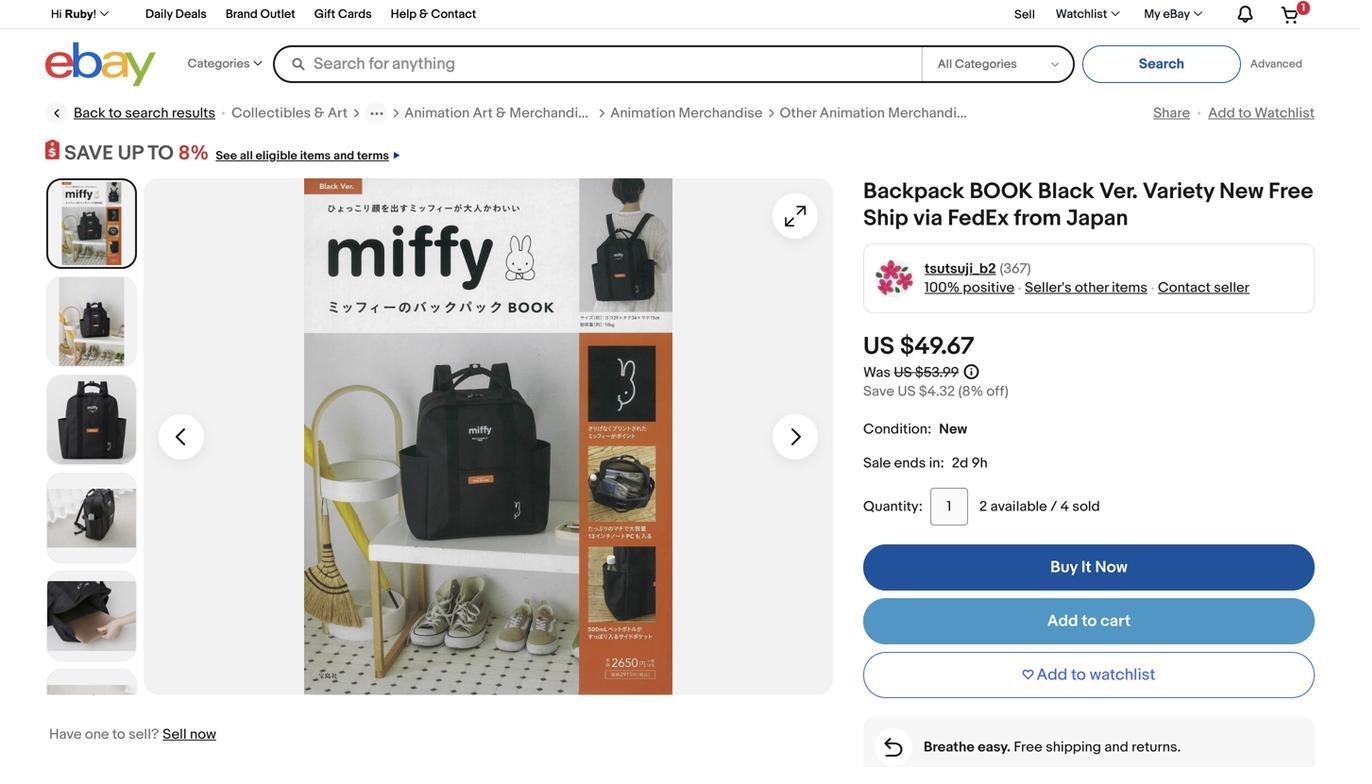 Task type: describe. For each thing, give the bounding box(es) containing it.
contact seller link
[[1158, 280, 1250, 297]]

1 art from the left
[[328, 105, 348, 122]]

to for watchlist
[[1071, 666, 1086, 686]]

$49.67
[[900, 333, 975, 362]]

ends
[[894, 455, 926, 472]]

picture 5 of 11 image
[[47, 573, 136, 661]]

buy
[[1051, 558, 1078, 578]]

all
[[240, 149, 253, 163]]

to for watchlist
[[1238, 105, 1252, 122]]

us $49.67
[[863, 333, 975, 362]]

items inside 'link'
[[300, 149, 331, 163]]

condition:
[[863, 421, 932, 438]]

from
[[1014, 206, 1062, 232]]

japan
[[1066, 206, 1128, 232]]

0 vertical spatial us
[[863, 333, 895, 362]]

add to watchlist link
[[1208, 105, 1315, 122]]

contact inside account navigation
[[431, 7, 476, 22]]

merchandise inside "link"
[[510, 105, 594, 122]]

tsutsuji_b2 link
[[925, 260, 996, 279]]

2 available / 4 sold
[[979, 499, 1100, 516]]

ebay home image
[[45, 42, 156, 87]]

ver.
[[1099, 179, 1138, 206]]

tsutsuji_b2 (367)
[[925, 261, 1031, 278]]

gift cards link
[[314, 4, 372, 26]]

1
[[1302, 2, 1305, 14]]

my ebay
[[1144, 7, 1190, 22]]

back to search results
[[74, 105, 215, 122]]

tsutsuji_b2
[[925, 261, 996, 278]]

seller's other items link
[[1025, 280, 1148, 297]]

& for help
[[419, 7, 428, 22]]

daily deals
[[145, 7, 207, 22]]

via
[[913, 206, 943, 232]]

2d
[[952, 455, 969, 472]]

add to watchlist
[[1208, 105, 1315, 122]]

picture 1 of 11 image
[[48, 181, 135, 267]]

share
[[1154, 105, 1190, 122]]

sell link
[[1006, 7, 1044, 22]]

fedex
[[948, 206, 1009, 232]]

one
[[85, 727, 109, 744]]

1 vertical spatial watchlist
[[1255, 105, 1315, 122]]

to for cart
[[1082, 612, 1097, 632]]

back
[[74, 105, 105, 122]]

now
[[1095, 558, 1128, 578]]

have one to sell? sell now
[[49, 727, 216, 744]]

1 link
[[1270, 0, 1312, 28]]

daily
[[145, 7, 173, 22]]

in:
[[929, 455, 944, 472]]

Search for anything text field
[[276, 47, 918, 81]]

quantity:
[[863, 499, 923, 516]]

eligible
[[256, 149, 297, 163]]

$4.32
[[919, 384, 955, 401]]

collectibles & art link
[[232, 104, 348, 123]]

watchlist inside account navigation
[[1056, 7, 1107, 22]]

collectibles
[[232, 105, 311, 122]]

!
[[93, 8, 96, 20]]

now
[[190, 727, 216, 744]]

us for save
[[898, 384, 916, 401]]

animation merchandise
[[610, 105, 763, 122]]

add for add to watchlist
[[1208, 105, 1235, 122]]

share button
[[1154, 105, 1190, 122]]

advanced
[[1251, 58, 1303, 71]]

to
[[148, 141, 174, 166]]

add to watchlist
[[1037, 666, 1156, 686]]

backpack book black ver. variety new free ship via fedex from japan
[[863, 179, 1313, 232]]

add for add to cart
[[1047, 612, 1078, 632]]

brand outlet link
[[226, 4, 295, 26]]

collectibles & art
[[232, 105, 348, 122]]

have
[[49, 727, 82, 744]]

/
[[1051, 499, 1057, 516]]

brand
[[226, 7, 258, 22]]

cards
[[338, 7, 372, 22]]

outlet
[[260, 7, 295, 22]]

other animation merchandise
[[780, 105, 972, 122]]

animation for animation art & merchandise
[[404, 105, 470, 122]]

ship
[[863, 206, 908, 232]]

deals
[[175, 7, 207, 22]]

picture 2 of 11 image
[[47, 278, 136, 367]]

breathe easy. free shipping and returns.
[[924, 740, 1181, 757]]

100% positive link
[[925, 280, 1015, 297]]

picture 3 of 11 image
[[47, 376, 136, 465]]

3 merchandise from the left
[[888, 105, 972, 122]]

search
[[125, 105, 169, 122]]

2 merchandise from the left
[[679, 105, 763, 122]]

see
[[216, 149, 237, 163]]

easy.
[[978, 740, 1011, 757]]

watchlist link
[[1045, 3, 1128, 26]]

$53.99
[[915, 365, 959, 382]]

account navigation
[[41, 0, 1315, 29]]

see all eligible items and terms link
[[209, 141, 399, 166]]

was
[[863, 365, 891, 382]]

to right one
[[112, 727, 125, 744]]

1 vertical spatial items
[[1112, 280, 1148, 297]]

to for search
[[109, 105, 122, 122]]

save
[[863, 384, 895, 401]]

advanced link
[[1241, 45, 1312, 83]]



Task type: vqa. For each thing, say whether or not it's contained in the screenshot.
the middle "Us"
yes



Task type: locate. For each thing, give the bounding box(es) containing it.
items right "other"
[[1112, 280, 1148, 297]]

2 animation from the left
[[610, 105, 676, 122]]

us down the was us $53.99
[[898, 384, 916, 401]]

0 horizontal spatial watchlist
[[1056, 7, 1107, 22]]

and inside 'link'
[[333, 149, 354, 163]]

to right back
[[109, 105, 122, 122]]

100%
[[925, 280, 960, 297]]

0 vertical spatial free
[[1269, 179, 1313, 206]]

1 vertical spatial and
[[1105, 740, 1129, 757]]

buy it now
[[1051, 558, 1128, 578]]

and left terms
[[333, 149, 354, 163]]

notifications image
[[1234, 5, 1255, 24]]

1 horizontal spatial sell
[[1015, 7, 1035, 22]]

help & contact
[[391, 7, 476, 22]]

8%
[[178, 141, 209, 166]]

animation art & merchandise link
[[404, 104, 594, 123]]

gift cards
[[314, 7, 372, 22]]

new inside condition: new
[[939, 421, 967, 438]]

0 vertical spatial contact
[[431, 7, 476, 22]]

returns.
[[1132, 740, 1181, 757]]

0 horizontal spatial items
[[300, 149, 331, 163]]

terms
[[357, 149, 389, 163]]

to inside button
[[1071, 666, 1086, 686]]

animation
[[404, 105, 470, 122], [610, 105, 676, 122], [820, 105, 885, 122]]

banner
[[41, 0, 1315, 92]]

seller
[[1214, 280, 1250, 297]]

and left returns.
[[1105, 740, 1129, 757]]

&
[[419, 7, 428, 22], [314, 105, 325, 122], [496, 105, 506, 122]]

and for terms
[[333, 149, 354, 163]]

sale ends in: 2d 9h
[[863, 455, 988, 472]]

1 animation from the left
[[404, 105, 470, 122]]

add down add to cart link
[[1037, 666, 1068, 686]]

backpack book black ver. variety new free ship via fedex from japan - picture 1 of 11 image
[[144, 179, 833, 696]]

new
[[1219, 179, 1264, 206], [939, 421, 967, 438]]

0 horizontal spatial art
[[328, 105, 348, 122]]

back to search results link
[[45, 102, 215, 125]]

1 horizontal spatial items
[[1112, 280, 1148, 297]]

sell inside account navigation
[[1015, 7, 1035, 22]]

0 vertical spatial sell
[[1015, 7, 1035, 22]]

gift
[[314, 7, 335, 22]]

1 vertical spatial add
[[1047, 612, 1078, 632]]

0 horizontal spatial and
[[333, 149, 354, 163]]

4
[[1061, 499, 1069, 516]]

2 vertical spatial add
[[1037, 666, 1068, 686]]

add to cart link
[[863, 599, 1315, 645]]

ruby
[[65, 8, 93, 20]]

contact left the seller
[[1158, 280, 1211, 297]]

cart
[[1101, 612, 1131, 632]]

add inside button
[[1037, 666, 1068, 686]]

contact right help
[[431, 7, 476, 22]]

add to cart
[[1047, 612, 1131, 632]]

add right share button
[[1208, 105, 1235, 122]]

and
[[333, 149, 354, 163], [1105, 740, 1129, 757]]

1 vertical spatial us
[[894, 365, 912, 382]]

other
[[1075, 280, 1109, 297]]

1 vertical spatial new
[[939, 421, 967, 438]]

0 horizontal spatial sell
[[163, 727, 187, 744]]

new inside backpack book black ver. variety new free ship via fedex from japan
[[1219, 179, 1264, 206]]

us for was
[[894, 365, 912, 382]]

to down advanced link
[[1238, 105, 1252, 122]]

other
[[780, 105, 817, 122]]

condition: new
[[863, 421, 967, 438]]

add for add to watchlist
[[1037, 666, 1068, 686]]

save
[[64, 141, 113, 166]]

us
[[863, 333, 895, 362], [894, 365, 912, 382], [898, 384, 916, 401]]

0 horizontal spatial contact
[[431, 7, 476, 22]]

2 horizontal spatial merchandise
[[888, 105, 972, 122]]

3 animation from the left
[[820, 105, 885, 122]]

animation art & merchandise
[[404, 105, 594, 122]]

categories button
[[188, 44, 262, 85]]

1 vertical spatial sell
[[163, 727, 187, 744]]

2 horizontal spatial &
[[496, 105, 506, 122]]

book
[[970, 179, 1033, 206]]

my
[[1144, 7, 1160, 22]]

2 horizontal spatial animation
[[820, 105, 885, 122]]

us up was
[[863, 333, 895, 362]]

buy it now link
[[863, 545, 1315, 591]]

add left "cart"
[[1047, 612, 1078, 632]]

1 horizontal spatial art
[[473, 105, 493, 122]]

watchlist down advanced
[[1255, 105, 1315, 122]]

daily deals link
[[145, 4, 207, 26]]

banner containing daily deals
[[41, 0, 1315, 92]]

it
[[1081, 558, 1092, 578]]

1 horizontal spatial free
[[1269, 179, 1313, 206]]

new up 2d
[[939, 421, 967, 438]]

1 vertical spatial free
[[1014, 740, 1043, 757]]

merchandise up the backpack
[[888, 105, 972, 122]]

0 vertical spatial items
[[300, 149, 331, 163]]

sell left now
[[163, 727, 187, 744]]

and for returns.
[[1105, 740, 1129, 757]]

tsutsuji_b2 image
[[875, 259, 914, 298]]

0 horizontal spatial &
[[314, 105, 325, 122]]

animation for animation merchandise
[[610, 105, 676, 122]]

categories
[[188, 57, 250, 71]]

save us $4.32 (8% off)
[[863, 384, 1009, 401]]

0 horizontal spatial merchandise
[[510, 105, 594, 122]]

backpack
[[863, 179, 965, 206]]

free
[[1269, 179, 1313, 206], [1014, 740, 1043, 757]]

hi
[[51, 8, 62, 20]]

variety
[[1143, 179, 1215, 206]]

to left "cart"
[[1082, 612, 1097, 632]]

none submit inside banner
[[1082, 45, 1241, 83]]

up
[[118, 141, 143, 166]]

(8%
[[958, 384, 983, 401]]

add to watchlist button
[[863, 653, 1315, 699]]

seller's
[[1025, 280, 1072, 297]]

new right variety
[[1219, 179, 1264, 206]]

seller's other items
[[1025, 280, 1148, 297]]

other animation merchandise link
[[780, 104, 972, 123]]

& for collectibles
[[314, 105, 325, 122]]

to
[[109, 105, 122, 122], [1238, 105, 1252, 122], [1082, 612, 1097, 632], [1071, 666, 1086, 686], [112, 727, 125, 744]]

sell
[[1015, 7, 1035, 22], [163, 727, 187, 744]]

9h
[[972, 455, 988, 472]]

items right eligible
[[300, 149, 331, 163]]

1 vertical spatial contact
[[1158, 280, 1211, 297]]

free inside backpack book black ver. variety new free ship via fedex from japan
[[1269, 179, 1313, 206]]

0 horizontal spatial new
[[939, 421, 967, 438]]

art
[[328, 105, 348, 122], [473, 105, 493, 122]]

to left watchlist
[[1071, 666, 1086, 686]]

help & contact link
[[391, 4, 476, 26]]

merchandise
[[510, 105, 594, 122], [679, 105, 763, 122], [888, 105, 972, 122]]

(367)
[[1000, 261, 1031, 278]]

positive
[[963, 280, 1015, 297]]

ebay
[[1163, 7, 1190, 22]]

1 horizontal spatial and
[[1105, 740, 1129, 757]]

2 vertical spatial us
[[898, 384, 916, 401]]

us right was
[[894, 365, 912, 382]]

sell now link
[[163, 727, 216, 744]]

sell left "watchlist" link
[[1015, 7, 1035, 22]]

1 horizontal spatial animation
[[610, 105, 676, 122]]

0 vertical spatial new
[[1219, 179, 1264, 206]]

0 vertical spatial and
[[333, 149, 354, 163]]

1 horizontal spatial contact
[[1158, 280, 1211, 297]]

merchandise down search for anything text box
[[510, 105, 594, 122]]

0 horizontal spatial free
[[1014, 740, 1043, 757]]

results
[[172, 105, 215, 122]]

hi ruby !
[[51, 8, 96, 20]]

animation merchandise link
[[610, 104, 763, 123]]

100% positive
[[925, 280, 1015, 297]]

& inside account navigation
[[419, 7, 428, 22]]

1 horizontal spatial new
[[1219, 179, 1264, 206]]

1 horizontal spatial merchandise
[[679, 105, 763, 122]]

see all eligible items and terms
[[216, 149, 389, 163]]

Quantity: text field
[[930, 489, 968, 526]]

animation inside "link"
[[404, 105, 470, 122]]

contact seller
[[1158, 280, 1250, 297]]

watchlist right sell link
[[1056, 7, 1107, 22]]

2 art from the left
[[473, 105, 493, 122]]

1 horizontal spatial watchlist
[[1255, 105, 1315, 122]]

off)
[[987, 384, 1009, 401]]

available
[[991, 499, 1047, 516]]

my ebay link
[[1134, 3, 1211, 26]]

free down add to watchlist
[[1269, 179, 1313, 206]]

picture 4 of 11 image
[[47, 474, 136, 563]]

with details__icon image
[[885, 739, 903, 758]]

black
[[1038, 179, 1094, 206]]

0 vertical spatial add
[[1208, 105, 1235, 122]]

1 horizontal spatial &
[[419, 7, 428, 22]]

free right easy.
[[1014, 740, 1043, 757]]

None submit
[[1082, 45, 1241, 83]]

0 vertical spatial watchlist
[[1056, 7, 1107, 22]]

1 merchandise from the left
[[510, 105, 594, 122]]

0 horizontal spatial animation
[[404, 105, 470, 122]]

merchandise left other
[[679, 105, 763, 122]]



